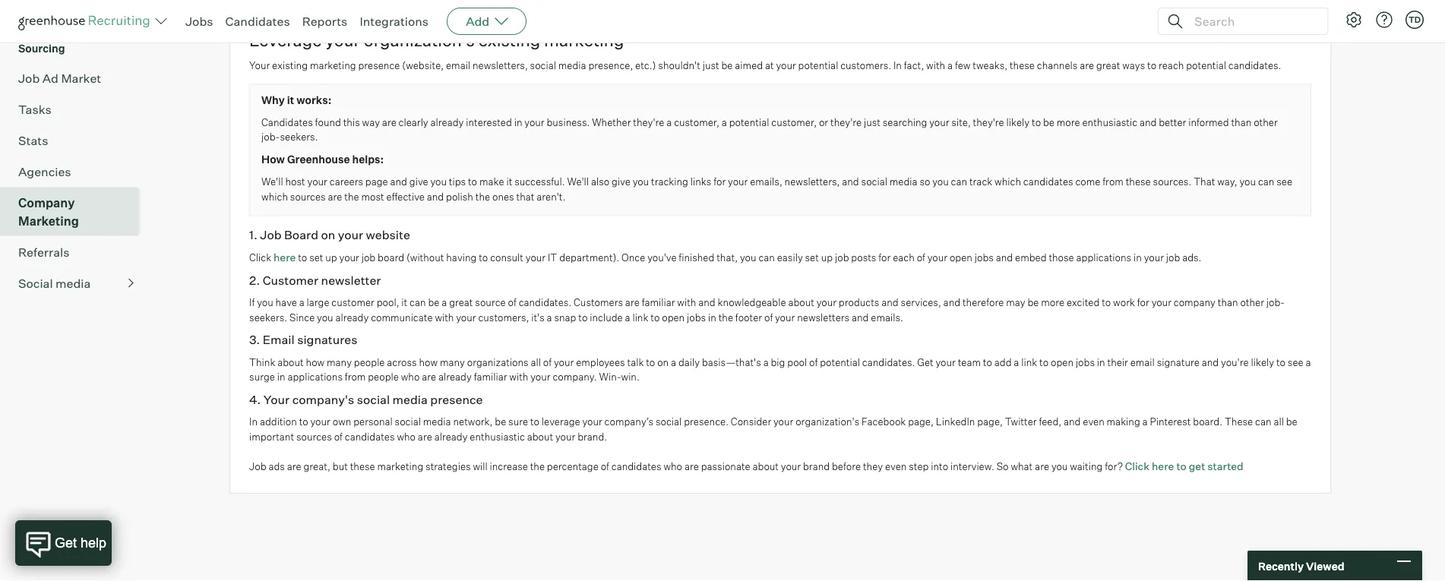 Task type: locate. For each thing, give the bounding box(es) containing it.
newsletters, inside we'll host your careers page and give you tips to make it successful. we'll also give you tracking links for your emails, newsletters, and social media so you can track which candidates come from these sources. that way, you can see which sources are the most effective and polish the ones that aren't.
[[785, 176, 840, 188]]

1 they're from the left
[[633, 116, 665, 128]]

2 how from the left
[[419, 356, 438, 368]]

give
[[410, 176, 428, 188], [612, 176, 631, 188]]

who inside think about how many people across how many organizations all of your employees talk to on a daily basis—that's a big pool of potential candidates. get your team to add a link to open jobs in their email signature and you're likely to see a surge in applications from people who are already familiar with your company. win-win.
[[401, 371, 420, 383]]

board.
[[1194, 416, 1223, 428]]

1 horizontal spatial how
[[419, 356, 438, 368]]

that
[[1194, 176, 1216, 188]]

link inside if you have a large customer pool, it can be a great source of candidates. customers are familiar with and knowledgeable about your products and services, and therefore may be more excited to work for your company than other job- seekers. since you already communicate with your customers, it's a snap to include a link to open jobs in the footer of your newsletters and emails.
[[633, 311, 649, 324]]

1 vertical spatial people
[[368, 371, 399, 383]]

agencies
[[18, 164, 71, 179]]

0 vertical spatial candidates.
[[1229, 59, 1282, 71]]

1 horizontal spatial marketing
[[377, 461, 424, 473]]

a up since
[[299, 297, 305, 309]]

aimed
[[735, 59, 763, 71]]

strategies
[[426, 461, 471, 473]]

they're right site,
[[973, 116, 1005, 128]]

0 horizontal spatial these
[[350, 461, 375, 473]]

etc.)
[[636, 59, 656, 71]]

candidates.
[[1229, 59, 1282, 71], [519, 297, 572, 309], [863, 356, 915, 368]]

business.
[[547, 116, 590, 128]]

0 vertical spatial than
[[1232, 116, 1252, 128]]

0 horizontal spatial from
[[345, 371, 366, 383]]

existing down leverage
[[272, 59, 308, 71]]

open inside think about how many people across how many organizations all of your employees talk to on a daily basis—that's a big pool of potential candidates. get your team to add a link to open jobs in their email signature and you're likely to see a surge in applications from people who are already familiar with your company. win-win.
[[1051, 356, 1074, 368]]

can
[[951, 176, 968, 188], [1259, 176, 1275, 188], [759, 252, 775, 264], [410, 297, 426, 309], [1256, 416, 1272, 428]]

0 vertical spatial sources
[[290, 191, 326, 203]]

media left the so
[[890, 176, 918, 188]]

0 vertical spatial from
[[1103, 176, 1124, 188]]

with inside think about how many people across how many organizations all of your employees talk to on a daily basis—that's a big pool of potential candidates. get your team to add a link to open jobs in their email signature and you're likely to see a surge in applications from people who are already familiar with your company. win-win.
[[510, 371, 529, 383]]

1 vertical spatial applications
[[288, 371, 343, 383]]

0 vertical spatial job
[[18, 70, 40, 86]]

1 horizontal spatial customer,
[[772, 116, 817, 128]]

1 vertical spatial for
[[879, 252, 891, 264]]

it up ones
[[507, 176, 513, 188]]

1 customer, from the left
[[674, 116, 720, 128]]

posts
[[852, 252, 877, 264]]

(website,
[[402, 59, 444, 71]]

your left site,
[[930, 116, 950, 128]]

job inside job ads are great, but these marketing strategies will increase the percentage of candidates who are passionate about your brand before they even step into interview. so what are you waiting for? click here to get started
[[249, 461, 266, 473]]

for right links
[[714, 176, 726, 188]]

we'll left the also
[[567, 176, 589, 188]]

applications inside think about how many people across how many organizations all of your employees talk to on a daily basis—that's a big pool of potential candidates. get your team to add a link to open jobs in their email signature and you're likely to see a surge in applications from people who are already familiar with your company. win-win.
[[288, 371, 343, 383]]

at
[[765, 59, 774, 71]]

0 horizontal spatial just
[[703, 59, 720, 71]]

0 horizontal spatial in
[[249, 416, 258, 428]]

job for ad
[[18, 70, 40, 86]]

0 horizontal spatial they're
[[633, 116, 665, 128]]

2 set from the left
[[805, 252, 819, 264]]

of inside job ads are great, but these marketing strategies will increase the percentage of candidates who are passionate about your brand before they even step into interview. so what are you waiting for? click here to get started
[[601, 461, 610, 473]]

familiar down you've
[[642, 297, 675, 309]]

you're
[[1222, 356, 1249, 368]]

you right 'if'
[[257, 297, 273, 309]]

0 vertical spatial applications
[[1077, 252, 1132, 264]]

0 vertical spatial great
[[1097, 59, 1121, 71]]

host
[[285, 176, 305, 188]]

include
[[590, 311, 623, 324]]

0 vertical spatial seekers.
[[280, 131, 318, 143]]

jobs link
[[185, 14, 213, 29]]

0 vertical spatial on
[[321, 227, 335, 243]]

customers,
[[478, 311, 529, 324]]

candidates
[[1024, 176, 1074, 188], [345, 431, 395, 443], [612, 461, 662, 473]]

2 give from the left
[[612, 176, 631, 188]]

1 horizontal spatial job-
[[1267, 297, 1285, 309]]

0 vertical spatial open
[[950, 252, 973, 264]]

on left daily
[[658, 356, 669, 368]]

1 vertical spatial which
[[262, 191, 288, 203]]

feed,
[[1039, 416, 1062, 428]]

1 vertical spatial your
[[264, 392, 290, 407]]

email down leverage your organization's existing marketing
[[446, 59, 471, 71]]

interview.
[[951, 461, 995, 473]]

set
[[309, 252, 323, 264], [805, 252, 819, 264]]

already inside if you have a large customer pool, it can be a great source of candidates. customers are familiar with and knowledgeable about your products and services, and therefore may be more excited to work for your company than other job- seekers. since you already communicate with your customers, it's a snap to include a link to open jobs in the footer of your newsletters and emails.
[[336, 311, 369, 324]]

0 horizontal spatial familiar
[[474, 371, 507, 383]]

0 vertical spatial people
[[354, 356, 385, 368]]

seekers. inside candidates found this way are clearly already interested in your business. whether they're a customer, a potential customer, or they're just searching your site, they're likely to be more enthusiastic and better informed than other job-seekers.
[[280, 131, 318, 143]]

and inside candidates found this way are clearly already interested in your business. whether they're a customer, a potential customer, or they're just searching your site, they're likely to be more enthusiastic and better informed than other job-seekers.
[[1140, 116, 1157, 128]]

1 horizontal spatial jobs
[[975, 252, 994, 264]]

already down network,
[[434, 431, 468, 443]]

1 horizontal spatial email
[[1131, 356, 1155, 368]]

can up communicate
[[410, 297, 426, 309]]

0 horizontal spatial we'll
[[262, 176, 283, 188]]

other
[[1254, 116, 1278, 128], [1241, 297, 1265, 309]]

personal
[[354, 416, 393, 428]]

may
[[1006, 297, 1026, 309]]

1 vertical spatial other
[[1241, 297, 1265, 309]]

likely inside candidates found this way are clearly already interested in your business. whether they're a customer, a potential customer, or they're just searching your site, they're likely to be more enthusiastic and better informed than other job-seekers.
[[1007, 116, 1030, 128]]

you left waiting
[[1052, 461, 1068, 473]]

1 vertical spatial even
[[885, 461, 907, 473]]

candidates
[[225, 14, 290, 29], [262, 116, 313, 128]]

page, left twitter
[[978, 416, 1003, 428]]

these left "sources."
[[1126, 176, 1151, 188]]

from inside think about how many people across how many organizations all of your employees talk to on a daily basis—that's a big pool of potential candidates. get your team to add a link to open jobs in their email signature and you're likely to see a surge in applications from people who are already familiar with your company. win-win.
[[345, 371, 366, 383]]

0 horizontal spatial newsletters,
[[473, 59, 528, 71]]

0 horizontal spatial which
[[262, 191, 288, 203]]

2.
[[249, 273, 260, 288]]

about down in addition to your own personal social media network, be sure to leverage your company's social presence. consider your organization's facebook page, linkedin page, twitter feed, and even making a pinterest board. these can all be important sources of candidates who are already enthusiastic about your brand. on the bottom of the page
[[753, 461, 779, 473]]

they're right the 'whether'
[[633, 116, 665, 128]]

from right the come
[[1103, 176, 1124, 188]]

for inside if you have a large customer pool, it can be a great source of candidates. customers are familiar with and knowledgeable about your products and services, and therefore may be more excited to work for your company than other job- seekers. since you already communicate with your customers, it's a snap to include a link to open jobs in the footer of your newsletters and emails.
[[1138, 297, 1150, 309]]

0 horizontal spatial link
[[633, 311, 649, 324]]

emails.
[[871, 311, 904, 324]]

can inside click here to set up your job board (without having to consult your it department). once you've finished that, you can easily set up job posts for each of your open jobs and embed those applications in your job ads.
[[759, 252, 775, 264]]

email
[[446, 59, 471, 71], [1131, 356, 1155, 368]]

be down channels
[[1044, 116, 1055, 128]]

they're
[[633, 116, 665, 128], [831, 116, 862, 128], [973, 116, 1005, 128]]

about inside in addition to your own personal social media network, be sure to leverage your company's social presence. consider your organization's facebook page, linkedin page, twitter feed, and even making a pinterest board. these can all be important sources of candidates who are already enthusiastic about your brand.
[[527, 431, 553, 443]]

your left brand
[[781, 461, 801, 473]]

0 vertical spatial link
[[633, 311, 649, 324]]

media left presence,
[[559, 59, 586, 71]]

this
[[343, 116, 360, 128]]

0 horizontal spatial open
[[662, 311, 685, 324]]

but
[[333, 461, 348, 473]]

1 horizontal spatial even
[[1083, 416, 1105, 428]]

0 vertical spatial presence
[[358, 59, 400, 71]]

media down across
[[393, 392, 428, 407]]

about inside job ads are great, but these marketing strategies will increase the percentage of candidates who are passionate about your brand before they even step into interview. so what are you waiting for? click here to get started
[[753, 461, 779, 473]]

potential inside think about how many people across how many organizations all of your employees talk to on a daily basis—that's a big pool of potential candidates. get your team to add a link to open jobs in their email signature and you're likely to see a surge in applications from people who are already familiar with your company. win-win.
[[820, 356, 860, 368]]

they're right or
[[831, 116, 862, 128]]

0 horizontal spatial page,
[[908, 416, 934, 428]]

1 horizontal spatial on
[[658, 356, 669, 368]]

even inside job ads are great, but these marketing strategies will increase the percentage of candidates who are passionate about your brand before they even step into interview. so what are you waiting for? click here to get started
[[885, 461, 907, 473]]

the inside job ads are great, but these marketing strategies will increase the percentage of candidates who are passionate about your brand before they even step into interview. so what are you waiting for? click here to get started
[[530, 461, 545, 473]]

2 horizontal spatial it
[[507, 176, 513, 188]]

have
[[276, 297, 297, 309]]

1 vertical spatial see
[[1288, 356, 1304, 368]]

potential
[[799, 59, 839, 71], [1187, 59, 1227, 71], [729, 116, 770, 128], [820, 356, 860, 368]]

in left fact,
[[894, 59, 902, 71]]

source
[[475, 297, 506, 309]]

organization's up brand
[[796, 416, 860, 428]]

0 horizontal spatial job
[[362, 252, 376, 264]]

great left ways
[[1097, 59, 1121, 71]]

interested
[[466, 116, 512, 128]]

more inside if you have a large customer pool, it can be a great source of candidates. customers are familiar with and knowledgeable about your products and services, and therefore may be more excited to work for your company than other job- seekers. since you already communicate with your customers, it's a snap to include a link to open jobs in the footer of your newsletters and emails.
[[1041, 297, 1065, 309]]

a right the 'whether'
[[667, 116, 672, 128]]

embed
[[1015, 252, 1047, 264]]

successful.
[[515, 176, 565, 188]]

for?
[[1105, 461, 1123, 473]]

jobs inside if you have a large customer pool, it can be a great source of candidates. customers are familiar with and knowledgeable about your products and services, and therefore may be more excited to work for your company than other job- seekers. since you already communicate with your customers, it's a snap to include a link to open jobs in the footer of your newsletters and emails.
[[687, 311, 706, 324]]

applications inside click here to set up your job board (without having to consult your it department). once you've finished that, you can easily set up job posts for each of your open jobs and embed those applications in your job ads.
[[1077, 252, 1132, 264]]

other right informed
[[1254, 116, 1278, 128]]

other inside if you have a large customer pool, it can be a great source of candidates. customers are familiar with and knowledgeable about your products and services, and therefore may be more excited to work for your company than other job- seekers. since you already communicate with your customers, it's a snap to include a link to open jobs in the footer of your newsletters and emails.
[[1241, 297, 1265, 309]]

1 vertical spatial existing
[[272, 59, 308, 71]]

many
[[327, 356, 352, 368], [440, 356, 465, 368]]

seekers.
[[280, 131, 318, 143], [249, 311, 287, 324]]

already
[[431, 116, 464, 128], [336, 311, 369, 324], [439, 371, 472, 383], [434, 431, 468, 443]]

be right these
[[1287, 416, 1298, 428]]

1 horizontal spatial familiar
[[642, 297, 675, 309]]

1 up from the left
[[326, 252, 337, 264]]

1 horizontal spatial in
[[894, 59, 902, 71]]

newsletters, down add popup button
[[473, 59, 528, 71]]

1 vertical spatial on
[[658, 356, 669, 368]]

about inside think about how many people across how many organizations all of your employees talk to on a daily basis—that's a big pool of potential candidates. get your team to add a link to open jobs in their email signature and you're likely to see a surge in applications from people who are already familiar with your company. win-win.
[[278, 356, 304, 368]]

emails,
[[750, 176, 783, 188]]

page,
[[908, 416, 934, 428], [978, 416, 1003, 428]]

great left source
[[449, 297, 473, 309]]

already inside candidates found this way are clearly already interested in your business. whether they're a customer, a potential customer, or they're just searching your site, they're likely to be more enthusiastic and better informed than other job-seekers.
[[431, 116, 464, 128]]

it right "why"
[[287, 93, 294, 107]]

than right company
[[1218, 297, 1239, 309]]

network,
[[453, 416, 493, 428]]

making
[[1107, 416, 1141, 428]]

social up business.
[[530, 59, 556, 71]]

add
[[995, 356, 1012, 368]]

here up customer
[[274, 251, 296, 264]]

sure
[[509, 416, 528, 428]]

link
[[633, 311, 649, 324], [1022, 356, 1038, 368]]

works:
[[297, 93, 332, 107]]

1 horizontal spatial likely
[[1251, 356, 1275, 368]]

0 vertical spatial newsletters,
[[473, 59, 528, 71]]

all right organizations
[[531, 356, 541, 368]]

marketing
[[18, 213, 79, 229]]

those
[[1049, 252, 1075, 264]]

are right ads
[[287, 461, 301, 473]]

social
[[530, 59, 556, 71], [862, 176, 888, 188], [357, 392, 390, 407], [395, 416, 421, 428], [656, 416, 682, 428]]

potential inside candidates found this way are clearly already interested in your business. whether they're a customer, a potential customer, or they're just searching your site, they're likely to be more enthusiastic and better informed than other job-seekers.
[[729, 116, 770, 128]]

1 vertical spatial candidates
[[262, 116, 313, 128]]

click
[[249, 252, 271, 264], [1125, 460, 1150, 473]]

open up daily
[[662, 311, 685, 324]]

set right easily
[[805, 252, 819, 264]]

applications right 'those'
[[1077, 252, 1132, 264]]

1 vertical spatial seekers.
[[249, 311, 287, 324]]

1 horizontal spatial which
[[995, 176, 1022, 188]]

sources inside we'll host your careers page and give you tips to make it successful. we'll also give you tracking links for your emails, newsletters, and social media so you can track which candidates come from these sources. that way, you can see which sources are the most effective and polish the ones that aren't.
[[290, 191, 326, 203]]

better
[[1159, 116, 1187, 128]]

more left excited
[[1041, 297, 1065, 309]]

their
[[1108, 356, 1129, 368]]

1 horizontal spatial all
[[1274, 416, 1284, 428]]

candidates inside candidates found this way are clearly already interested in your business. whether they're a customer, a potential customer, or they're just searching your site, they're likely to be more enthusiastic and better informed than other job-seekers.
[[262, 116, 313, 128]]

the down make
[[476, 191, 490, 203]]

2 many from the left
[[440, 356, 465, 368]]

2 vertical spatial job
[[249, 461, 266, 473]]

about down leverage
[[527, 431, 553, 443]]

other right company
[[1241, 297, 1265, 309]]

0 horizontal spatial candidates
[[345, 431, 395, 443]]

social left presence.
[[656, 416, 682, 428]]

candidates. down search text box
[[1229, 59, 1282, 71]]

these inside job ads are great, but these marketing strategies will increase the percentage of candidates who are passionate about your brand before they even step into interview. so what are you waiting for? click here to get started
[[350, 461, 375, 473]]

media left network,
[[423, 416, 451, 428]]

just inside candidates found this way are clearly already interested in your business. whether they're a customer, a potential customer, or they're just searching your site, they're likely to be more enthusiastic and better informed than other job-seekers.
[[864, 116, 881, 128]]

even
[[1083, 416, 1105, 428], [885, 461, 907, 473]]

1 vertical spatial from
[[345, 371, 366, 383]]

of right percentage at bottom
[[601, 461, 610, 473]]

also
[[591, 176, 610, 188]]

in
[[514, 116, 523, 128], [1134, 252, 1142, 264], [708, 311, 717, 324], [1097, 356, 1106, 368], [277, 371, 285, 383]]

a right add on the bottom right of page
[[1014, 356, 1020, 368]]

you right that,
[[740, 252, 757, 264]]

integrations link
[[360, 14, 429, 29]]

1 horizontal spatial presence
[[430, 392, 483, 407]]

0 vertical spatial organization's
[[364, 29, 475, 50]]

we'll
[[262, 176, 283, 188], [567, 176, 589, 188]]

Search text field
[[1191, 10, 1314, 32]]

job inside job ad market link
[[18, 70, 40, 86]]

people left across
[[354, 356, 385, 368]]

1 give from the left
[[410, 176, 428, 188]]

0 vertical spatial enthusiastic
[[1083, 116, 1138, 128]]

to inside candidates found this way are clearly already interested in your business. whether they're a customer, a potential customer, or they're just searching your site, they're likely to be more enthusiastic and better informed than other job-seekers.
[[1032, 116, 1041, 128]]

open inside click here to set up your job board (without having to consult your it department). once you've finished that, you can easily set up job posts for each of your open jobs and embed those applications in your job ads.
[[950, 252, 973, 264]]

and inside think about how many people across how many organizations all of your employees talk to on a daily basis—that's a big pool of potential candidates. get your team to add a link to open jobs in their email signature and you're likely to see a surge in applications from people who are already familiar with your company. win-win.
[[1202, 356, 1219, 368]]

1 job from the left
[[362, 252, 376, 264]]

company
[[18, 195, 75, 210]]

what
[[1011, 461, 1033, 473]]

candidates inside we'll host your careers page and give you tips to make it successful. we'll also give you tracking links for your emails, newsletters, and social media so you can track which candidates come from these sources. that way, you can see which sources are the most effective and polish the ones that aren't.
[[1024, 176, 1074, 188]]

sources up the great,
[[296, 431, 332, 443]]

3 job from the left
[[1167, 252, 1181, 264]]

1 horizontal spatial applications
[[1077, 252, 1132, 264]]

0 horizontal spatial how
[[306, 356, 325, 368]]

the right increase
[[530, 461, 545, 473]]

all inside think about how many people across how many organizations all of your employees talk to on a daily basis—that's a big pool of potential candidates. get your team to add a link to open jobs in their email signature and you're likely to see a surge in applications from people who are already familiar with your company. win-win.
[[531, 356, 541, 368]]

are inside think about how many people across how many organizations all of your employees talk to on a daily basis—that's a big pool of potential candidates. get your team to add a link to open jobs in their email signature and you're likely to see a surge in applications from people who are already familiar with your company. win-win.
[[422, 371, 436, 383]]

0 horizontal spatial give
[[410, 176, 428, 188]]

your
[[249, 59, 270, 71], [264, 392, 290, 407]]

presence left (website,
[[358, 59, 400, 71]]

your left website
[[338, 227, 363, 243]]

open inside if you have a large customer pool, it can be a great source of candidates. customers are familiar with and knowledgeable about your products and services, and therefore may be more excited to work for your company than other job- seekers. since you already communicate with your customers, it's a snap to include a link to open jobs in the footer of your newsletters and emails.
[[662, 311, 685, 324]]

than right informed
[[1232, 116, 1252, 128]]

1 horizontal spatial for
[[879, 252, 891, 264]]

people
[[354, 356, 385, 368], [368, 371, 399, 383]]

2 they're from the left
[[831, 116, 862, 128]]

2 vertical spatial candidates.
[[863, 356, 915, 368]]

who
[[401, 371, 420, 383], [397, 431, 416, 443], [664, 461, 683, 473]]

in up the work
[[1134, 252, 1142, 264]]

your left the emails,
[[728, 176, 748, 188]]

who down across
[[401, 371, 420, 383]]

1 horizontal spatial existing
[[479, 29, 541, 50]]

to right here link at the left of the page
[[298, 252, 307, 264]]

to
[[1148, 59, 1157, 71], [1032, 116, 1041, 128], [468, 176, 477, 188], [298, 252, 307, 264], [479, 252, 488, 264], [1102, 297, 1111, 309], [579, 311, 588, 324], [651, 311, 660, 324], [646, 356, 655, 368], [983, 356, 993, 368], [1040, 356, 1049, 368], [1277, 356, 1286, 368], [299, 416, 308, 428], [530, 416, 540, 428], [1177, 460, 1187, 473]]

more
[[1057, 116, 1081, 128], [1041, 297, 1065, 309]]

the down careers
[[345, 191, 359, 203]]

organizations
[[467, 356, 529, 368]]

likely right "you're"
[[1251, 356, 1275, 368]]

even left making
[[1083, 416, 1105, 428]]

familiar inside think about how many people across how many organizations all of your employees talk to on a daily basis—that's a big pool of potential candidates. get your team to add a link to open jobs in their email signature and you're likely to see a surge in applications from people who are already familiar with your company. win-win.
[[474, 371, 507, 383]]

before
[[832, 461, 861, 473]]

add button
[[447, 8, 527, 35]]

your right 4.
[[264, 392, 290, 407]]

marketing up "works:"
[[310, 59, 356, 71]]

0 horizontal spatial customer,
[[674, 116, 720, 128]]

all right these
[[1274, 416, 1284, 428]]

0 horizontal spatial it
[[287, 93, 294, 107]]

more inside candidates found this way are clearly already interested in your business. whether they're a customer, a potential customer, or they're just searching your site, they're likely to be more enthusiastic and better informed than other job-seekers.
[[1057, 116, 1081, 128]]

these right the but
[[350, 461, 375, 473]]

1 horizontal spatial candidates
[[612, 461, 662, 473]]

candidates. up it's
[[519, 297, 572, 309]]

tasks
[[18, 102, 52, 117]]

channels
[[1037, 59, 1078, 71]]

with right communicate
[[435, 311, 454, 324]]

jobs
[[185, 14, 213, 29]]

jobs up daily
[[687, 311, 706, 324]]

footer
[[736, 311, 762, 324]]

who left the passionate
[[664, 461, 683, 473]]

0 horizontal spatial click
[[249, 252, 271, 264]]

leverage
[[249, 29, 322, 50]]

in inside if you have a large customer pool, it can be a great source of candidates. customers are familiar with and knowledgeable about your products and services, and therefore may be more excited to work for your company than other job- seekers. since you already communicate with your customers, it's a snap to include a link to open jobs in the footer of your newsletters and emails.
[[708, 311, 717, 324]]

2 vertical spatial marketing
[[377, 461, 424, 473]]

be left aimed
[[722, 59, 733, 71]]

0 vertical spatial see
[[1277, 176, 1293, 188]]

1 horizontal spatial give
[[612, 176, 631, 188]]

of inside in addition to your own personal social media network, be sure to leverage your company's social presence. consider your organization's facebook page, linkedin page, twitter feed, and even making a pinterest board. these can all be important sources of candidates who are already enthusiastic about your brand.
[[334, 431, 343, 443]]

about inside if you have a large customer pool, it can be a great source of candidates. customers are familiar with and knowledgeable about your products and services, and therefore may be more excited to work for your company than other job- seekers. since you already communicate with your customers, it's a snap to include a link to open jobs in the footer of your newsletters and emails.
[[789, 297, 815, 309]]

candidates for candidates
[[225, 14, 290, 29]]

to right "tips"
[[468, 176, 477, 188]]

your left the ads.
[[1144, 252, 1164, 264]]

your left own
[[311, 416, 331, 428]]

0 horizontal spatial enthusiastic
[[470, 431, 525, 443]]

1 horizontal spatial set
[[805, 252, 819, 264]]

tweaks,
[[973, 59, 1008, 71]]

2 customer, from the left
[[772, 116, 817, 128]]

0 horizontal spatial job-
[[262, 131, 280, 143]]

1 horizontal spatial newsletters,
[[785, 176, 840, 188]]

0 horizontal spatial jobs
[[687, 311, 706, 324]]

1 horizontal spatial here
[[1152, 460, 1175, 473]]

1 horizontal spatial link
[[1022, 356, 1038, 368]]

0 vertical spatial candidates
[[225, 14, 290, 29]]

you inside job ads are great, but these marketing strategies will increase the percentage of candidates who are passionate about your brand before they even step into interview. so what are you waiting for? click here to get started
[[1052, 461, 1068, 473]]

twitter
[[1005, 416, 1037, 428]]

1 vertical spatial job
[[260, 227, 282, 243]]

1 horizontal spatial up
[[821, 252, 833, 264]]

are
[[1080, 59, 1095, 71], [382, 116, 397, 128], [328, 191, 342, 203], [625, 297, 640, 309], [422, 371, 436, 383], [418, 431, 432, 443], [287, 461, 301, 473], [685, 461, 699, 473], [1035, 461, 1050, 473]]

than inside if you have a large customer pool, it can be a great source of candidates. customers are familiar with and knowledgeable about your products and services, and therefore may be more excited to work for your company than other job- seekers. since you already communicate with your customers, it's a snap to include a link to open jobs in the footer of your newsletters and emails.
[[1218, 297, 1239, 309]]

tasks link
[[18, 100, 134, 118]]

0 vertical spatial jobs
[[975, 252, 994, 264]]

0 vertical spatial all
[[531, 356, 541, 368]]

these
[[1010, 59, 1035, 71], [1126, 176, 1151, 188], [350, 461, 375, 473]]

1 vertical spatial just
[[864, 116, 881, 128]]

1 horizontal spatial from
[[1103, 176, 1124, 188]]

to right addition
[[299, 416, 308, 428]]

which right track
[[995, 176, 1022, 188]]

tips
[[449, 176, 466, 188]]

your inside job ads are great, but these marketing strategies will increase the percentage of candidates who are passionate about your brand before they even step into interview. so what are you waiting for? click here to get started
[[781, 461, 801, 473]]

the
[[345, 191, 359, 203], [476, 191, 490, 203], [719, 311, 733, 324], [530, 461, 545, 473]]

1 vertical spatial familiar
[[474, 371, 507, 383]]

1 vertical spatial jobs
[[687, 311, 706, 324]]

are right customers
[[625, 297, 640, 309]]

0 horizontal spatial many
[[327, 356, 352, 368]]

and inside in addition to your own personal social media network, be sure to leverage your company's social presence. consider your organization's facebook page, linkedin page, twitter feed, and even making a pinterest board. these can all be important sources of candidates who are already enthusiastic about your brand.
[[1064, 416, 1081, 428]]

0 vertical spatial more
[[1057, 116, 1081, 128]]

for inside we'll host your careers page and give you tips to make it successful. we'll also give you tracking links for your emails, newsletters, and social media so you can track which candidates come from these sources. that way, you can see which sources are the most effective and polish the ones that aren't.
[[714, 176, 726, 188]]

2 vertical spatial open
[[1051, 356, 1074, 368]]

1 horizontal spatial we'll
[[567, 176, 589, 188]]

people down across
[[368, 371, 399, 383]]

the inside if you have a large customer pool, it can be a great source of candidates. customers are familiar with and knowledgeable about your products and services, and therefore may be more excited to work for your company than other job- seekers. since you already communicate with your customers, it's a snap to include a link to open jobs in the footer of your newsletters and emails.
[[719, 311, 733, 324]]

greenhouse recruiting image
[[18, 12, 155, 30]]

2 we'll from the left
[[567, 176, 589, 188]]

newsletters,
[[473, 59, 528, 71], [785, 176, 840, 188]]

1 horizontal spatial enthusiastic
[[1083, 116, 1138, 128]]

1 many from the left
[[327, 356, 352, 368]]

1 vertical spatial candidates.
[[519, 297, 572, 309]]

seekers. up greenhouse
[[280, 131, 318, 143]]

even inside in addition to your own personal social media network, be sure to leverage your company's social presence. consider your organization's facebook page, linkedin page, twitter feed, and even making a pinterest board. these can all be important sources of candidates who are already enthusiastic about your brand.
[[1083, 416, 1105, 428]]

of inside click here to set up your job board (without having to consult your it department). once you've finished that, you can easily set up job posts for each of your open jobs and embed those applications in your job ads.
[[917, 252, 926, 264]]

2 horizontal spatial job
[[1167, 252, 1181, 264]]

tracking
[[651, 176, 689, 188]]



Task type: describe. For each thing, give the bounding box(es) containing it.
shouldn't
[[658, 59, 701, 71]]

your up brand.
[[583, 416, 603, 428]]

for inside click here to set up your job board (without having to consult your it department). once you've finished that, you can easily set up job posts for each of your open jobs and embed those applications in your job ads.
[[879, 252, 891, 264]]

work
[[1114, 297, 1135, 309]]

to right include
[[651, 311, 660, 324]]

candidates. inside think about how many people across how many organizations all of your employees talk to on a daily basis—that's a big pool of potential candidates. get your team to add a link to open jobs in their email signature and you're likely to see a surge in applications from people who are already familiar with your company. win-win.
[[863, 356, 915, 368]]

to right snap
[[579, 311, 588, 324]]

in inside in addition to your own personal social media network, be sure to leverage your company's social presence. consider your organization's facebook page, linkedin page, twitter feed, and even making a pinterest board. these can all be important sources of candidates who are already enthusiastic about your brand.
[[249, 416, 258, 428]]

jobs inside think about how many people across how many organizations all of your employees talk to on a daily basis—that's a big pool of potential candidates. get your team to add a link to open jobs in their email signature and you're likely to see a surge in applications from people who are already familiar with your company. win-win.
[[1076, 356, 1095, 368]]

click inside click here to set up your job board (without having to consult your it department). once you've finished that, you can easily set up job posts for each of your open jobs and embed those applications in your job ads.
[[249, 252, 271, 264]]

already inside think about how many people across how many organizations all of your employees talk to on a daily basis—that's a big pool of potential candidates. get your team to add a link to open jobs in their email signature and you're likely to see a surge in applications from people who are already familiar with your company. win-win.
[[439, 371, 472, 383]]

and up emails.
[[882, 297, 899, 309]]

your up newsletters
[[817, 297, 837, 309]]

of right pool
[[810, 356, 818, 368]]

with right fact,
[[927, 59, 946, 71]]

and inside click here to set up your job board (without having to consult your it department). once you've finished that, you can easily set up job posts for each of your open jobs and embed those applications in your job ads.
[[996, 252, 1013, 264]]

you down large
[[317, 311, 333, 324]]

viewed
[[1307, 560, 1345, 573]]

presence,
[[589, 59, 633, 71]]

you right the so
[[933, 176, 949, 188]]

social right personal
[[395, 416, 421, 428]]

ads
[[269, 461, 285, 473]]

a left big
[[764, 356, 769, 368]]

in addition to your own personal social media network, be sure to leverage your company's social presence. consider your organization's facebook page, linkedin page, twitter feed, and even making a pinterest board. these can all be important sources of candidates who are already enthusiastic about your brand.
[[249, 416, 1298, 443]]

be right 'may'
[[1028, 297, 1039, 309]]

get
[[918, 356, 934, 368]]

your left it
[[526, 252, 546, 264]]

and left polish
[[427, 191, 444, 203]]

win.
[[621, 371, 640, 383]]

step
[[909, 461, 929, 473]]

are inside if you have a large customer pool, it can be a great source of candidates. customers are familiar with and knowledgeable about your products and services, and therefore may be more excited to work for your company than other job- seekers. since you already communicate with your customers, it's a snap to include a link to open jobs in the footer of your newsletters and emails.
[[625, 297, 640, 309]]

it inside if you have a large customer pool, it can be a great source of candidates. customers are familiar with and knowledgeable about your products and services, and therefore may be more excited to work for your company than other job- seekers. since you already communicate with your customers, it's a snap to include a link to open jobs in the footer of your newsletters and emails.
[[402, 297, 408, 309]]

0 horizontal spatial presence
[[358, 59, 400, 71]]

be inside candidates found this way are clearly already interested in your business. whether they're a customer, a potential customer, or they're just searching your site, they're likely to be more enthusiastic and better informed than other job-seekers.
[[1044, 116, 1055, 128]]

0 horizontal spatial here
[[274, 251, 296, 264]]

than inside candidates found this way are clearly already interested in your business. whether they're a customer, a potential customer, or they're just searching your site, they're likely to be more enthusiastic and better informed than other job-seekers.
[[1232, 116, 1252, 128]]

0 vertical spatial existing
[[479, 29, 541, 50]]

see inside think about how many people across how many organizations all of your employees talk to on a daily basis—that's a big pool of potential candidates. get your team to add a link to open jobs in their email signature and you're likely to see a surge in applications from people who are already familiar with your company. win-win.
[[1288, 356, 1304, 368]]

0 vertical spatial which
[[995, 176, 1022, 188]]

click here to set up your job board (without having to consult your it department). once you've finished that, you can easily set up job posts for each of your open jobs and embed those applications in your job ads.
[[249, 251, 1202, 264]]

are inside candidates found this way are clearly already interested in your business. whether they're a customer, a potential customer, or they're just searching your site, they're likely to be more enthusiastic and better informed than other job-seekers.
[[382, 116, 397, 128]]

can right way,
[[1259, 176, 1275, 188]]

from inside we'll host your careers page and give you tips to make it successful. we'll also give you tracking links for your emails, newsletters, and social media so you can track which candidates come from these sources. that way, you can see which sources are the most effective and polish the ones that aren't.
[[1103, 176, 1124, 188]]

they
[[863, 461, 883, 473]]

polish
[[446, 191, 473, 203]]

customer
[[332, 297, 375, 309]]

2 job from the left
[[835, 252, 849, 264]]

to inside we'll host your careers page and give you tips to make it successful. we'll also give you tracking links for your emails, newsletters, and social media so you can track which candidates come from these sources. that way, you can see which sources are the most effective and polish the ones that aren't.
[[468, 176, 477, 188]]

candidates inside job ads are great, but these marketing strategies will increase the percentage of candidates who are passionate about your brand before they even step into interview. so what are you waiting for? click here to get started
[[612, 461, 662, 473]]

a down your existing marketing presence (website, email newsletters, social media presence, etc.) shouldn't just be aimed at your potential customers. in fact, with a few tweaks, these channels are great ways to reach potential candidates.
[[722, 116, 727, 128]]

your down leverage
[[556, 431, 576, 443]]

to left add on the bottom right of page
[[983, 356, 993, 368]]

with down 'finished'
[[678, 297, 697, 309]]

market
[[61, 70, 101, 86]]

be left "sure"
[[495, 416, 506, 428]]

td
[[1409, 14, 1421, 25]]

once
[[622, 252, 646, 264]]

ones
[[493, 191, 514, 203]]

are left the passionate
[[685, 461, 699, 473]]

2 up from the left
[[821, 252, 833, 264]]

media down referrals link
[[56, 276, 91, 291]]

candidates link
[[225, 14, 290, 29]]

0 horizontal spatial email
[[446, 59, 471, 71]]

1 horizontal spatial these
[[1010, 59, 1035, 71]]

and up effective
[[390, 176, 407, 188]]

a left daily
[[671, 356, 677, 368]]

how greenhouse helps:
[[262, 153, 384, 166]]

employees
[[576, 356, 625, 368]]

a right "you're"
[[1306, 356, 1312, 368]]

your right at on the top of page
[[776, 59, 796, 71]]

started
[[1208, 460, 1244, 473]]

candidates. inside if you have a large customer pool, it can be a great source of candidates. customers are familiar with and knowledgeable about your products and services, and therefore may be more excited to work for your company than other job- seekers. since you already communicate with your customers, it's a snap to include a link to open jobs in the footer of your newsletters and emails.
[[519, 297, 572, 309]]

how
[[262, 153, 285, 166]]

to right "sure"
[[530, 416, 540, 428]]

your right each
[[928, 252, 948, 264]]

your left business.
[[525, 116, 545, 128]]

your left the company.
[[531, 371, 551, 383]]

to right add on the bottom right of page
[[1040, 356, 1049, 368]]

a right it's
[[547, 311, 552, 324]]

increase
[[490, 461, 528, 473]]

to right ways
[[1148, 59, 1157, 71]]

1 horizontal spatial click
[[1125, 460, 1150, 473]]

newsletter
[[321, 273, 381, 288]]

greenhouse
[[287, 153, 350, 166]]

0 horizontal spatial existing
[[272, 59, 308, 71]]

board
[[284, 227, 318, 243]]

you left "tips"
[[431, 176, 447, 188]]

it inside we'll host your careers page and give you tips to make it successful. we'll also give you tracking links for your emails, newsletters, and social media so you can track which candidates come from these sources. that way, you can see which sources are the most effective and polish the ones that aren't.
[[507, 176, 513, 188]]

site,
[[952, 116, 971, 128]]

you inside click here to set up your job board (without having to consult your it department). once you've finished that, you can easily set up job posts for each of your open jobs and embed those applications in your job ads.
[[740, 252, 757, 264]]

who inside in addition to your own personal social media network, be sure to leverage your company's social presence. consider your organization's facebook page, linkedin page, twitter feed, and even making a pinterest board. these can all be important sources of candidates who are already enthusiastic about your brand.
[[397, 431, 416, 443]]

your right host at top left
[[308, 176, 328, 188]]

0 vertical spatial it
[[287, 93, 294, 107]]

fact,
[[904, 59, 924, 71]]

recently
[[1259, 560, 1304, 573]]

and down products
[[852, 311, 869, 324]]

a inside in addition to your own personal social media network, be sure to leverage your company's social presence. consider your organization's facebook page, linkedin page, twitter feed, and even making a pinterest board. these can all be important sources of candidates who are already enthusiastic about your brand.
[[1143, 416, 1148, 428]]

your left company
[[1152, 297, 1172, 309]]

1 horizontal spatial great
[[1097, 59, 1121, 71]]

candidates inside in addition to your own personal social media network, be sure to leverage your company's social presence. consider your organization's facebook page, linkedin page, twitter feed, and even making a pinterest board. these can all be important sources of candidates who are already enthusiastic about your brand.
[[345, 431, 395, 443]]

on inside think about how many people across how many organizations all of your employees talk to on a daily basis—that's a big pool of potential candidates. get your team to add a link to open jobs in their email signature and you're likely to see a surge in applications from people who are already familiar with your company. win-win.
[[658, 356, 669, 368]]

of down it's
[[543, 356, 552, 368]]

in left their
[[1097, 356, 1106, 368]]

links
[[691, 176, 712, 188]]

a right include
[[625, 311, 631, 324]]

sources inside in addition to your own personal social media network, be sure to leverage your company's social presence. consider your organization's facebook page, linkedin page, twitter feed, and even making a pinterest board. these can all be important sources of candidates who are already enthusiastic about your brand.
[[296, 431, 332, 443]]

0 vertical spatial just
[[703, 59, 720, 71]]

to right "you're"
[[1277, 356, 1286, 368]]

0 vertical spatial in
[[894, 59, 902, 71]]

potential left customers.
[[799, 59, 839, 71]]

these
[[1225, 416, 1254, 428]]

configure image
[[1345, 11, 1364, 29]]

referrals link
[[18, 243, 134, 261]]

website
[[366, 227, 410, 243]]

your up newsletter
[[339, 252, 359, 264]]

job- inside candidates found this way are clearly already interested in your business. whether they're a customer, a potential customer, or they're just searching your site, they're likely to be more enthusiastic and better informed than other job-seekers.
[[262, 131, 280, 143]]

and left knowledgeable
[[699, 297, 716, 309]]

are inside we'll host your careers page and give you tips to make it successful. we'll also give you tracking links for your emails, newsletters, and social media so you can track which candidates come from these sources. that way, you can see which sources are the most effective and polish the ones that aren't.
[[328, 191, 342, 203]]

0 vertical spatial your
[[249, 59, 270, 71]]

social inside we'll host your careers page and give you tips to make it successful. we'll also give you tracking links for your emails, newsletters, and social media so you can track which candidates come from these sources. that way, you can see which sources are the most effective and polish the ones that aren't.
[[862, 176, 888, 188]]

communicate
[[371, 311, 433, 324]]

company's
[[605, 416, 654, 428]]

company marketing link
[[18, 194, 134, 230]]

1 vertical spatial presence
[[430, 392, 483, 407]]

to left the work
[[1102, 297, 1111, 309]]

can inside if you have a large customer pool, it can be a great source of candidates. customers are familiar with and knowledgeable about your products and services, and therefore may be more excited to work for your company than other job- seekers. since you already communicate with your customers, it's a snap to include a link to open jobs in the footer of your newsletters and emails.
[[410, 297, 426, 309]]

add
[[466, 14, 490, 29]]

3.
[[249, 332, 260, 348]]

pool,
[[377, 297, 399, 309]]

are right channels
[[1080, 59, 1095, 71]]

you left tracking
[[633, 176, 649, 188]]

you've
[[648, 252, 677, 264]]

so
[[997, 461, 1009, 473]]

in inside click here to set up your job board (without having to consult your it department). once you've finished that, you can easily set up job posts for each of your open jobs and embed those applications in your job ads.
[[1134, 252, 1142, 264]]

can left track
[[951, 176, 968, 188]]

and left the so
[[842, 176, 859, 188]]

knowledgeable
[[718, 297, 786, 309]]

track
[[970, 176, 993, 188]]

marketing inside job ads are great, but these marketing strategies will increase the percentage of candidates who are passionate about your brand before they even step into interview. so what are you waiting for? click here to get started
[[377, 461, 424, 473]]

finished
[[679, 252, 715, 264]]

1 we'll from the left
[[262, 176, 283, 188]]

linkedin
[[936, 416, 975, 428]]

win-
[[599, 371, 621, 383]]

signature
[[1157, 356, 1200, 368]]

enthusiastic inside candidates found this way are clearly already interested in your business. whether they're a customer, a potential customer, or they're just searching your site, they're likely to be more enthusiastic and better informed than other job-seekers.
[[1083, 116, 1138, 128]]

in inside candidates found this way are clearly already interested in your business. whether they're a customer, a potential customer, or they're just searching your site, they're likely to be more enthusiastic and better informed than other job-seekers.
[[514, 116, 523, 128]]

and right services,
[[944, 297, 961, 309]]

1 page, from the left
[[908, 416, 934, 428]]

2 horizontal spatial candidates.
[[1229, 59, 1282, 71]]

your up the company.
[[554, 356, 574, 368]]

percentage
[[547, 461, 599, 473]]

can inside in addition to your own personal social media network, be sure to leverage your company's social presence. consider your organization's facebook page, linkedin page, twitter feed, and even making a pinterest board. these can all be important sources of candidates who are already enthusiastic about your brand.
[[1256, 416, 1272, 428]]

who inside job ads are great, but these marketing strategies will increase the percentage of candidates who are passionate about your brand before they even step into interview. so what are you waiting for? click here to get started
[[664, 461, 683, 473]]

think
[[249, 356, 275, 368]]

job- inside if you have a large customer pool, it can be a great source of candidates. customers are familiar with and knowledgeable about your products and services, and therefore may be more excited to work for your company than other job- seekers. since you already communicate with your customers, it's a snap to include a link to open jobs in the footer of your newsletters and emails.
[[1267, 297, 1285, 309]]

ads.
[[1183, 252, 1202, 264]]

great,
[[304, 461, 331, 473]]

team
[[958, 356, 981, 368]]

0 horizontal spatial on
[[321, 227, 335, 243]]

services,
[[901, 297, 942, 309]]

social up personal
[[357, 392, 390, 407]]

seekers. inside if you have a large customer pool, it can be a great source of candidates. customers are familiar with and knowledgeable about your products and services, and therefore may be more excited to work for your company than other job- seekers. since you already communicate with your customers, it's a snap to include a link to open jobs in the footer of your newsletters and emails.
[[249, 311, 287, 324]]

media inside we'll host your careers page and give you tips to make it successful. we'll also give you tracking links for your emails, newsletters, and social media so you can track which candidates come from these sources. that way, you can see which sources are the most effective and polish the ones that aren't.
[[890, 176, 918, 188]]

make
[[480, 176, 504, 188]]

way,
[[1218, 176, 1238, 188]]

email inside think about how many people across how many organizations all of your employees talk to on a daily basis—that's a big pool of potential candidates. get your team to add a link to open jobs in their email signature and you're likely to see a surge in applications from people who are already familiar with your company. win-win.
[[1131, 356, 1155, 368]]

a left few
[[948, 59, 953, 71]]

why
[[262, 93, 285, 107]]

stats link
[[18, 131, 134, 149]]

enthusiastic inside in addition to your own personal social media network, be sure to leverage your company's social presence. consider your organization's facebook page, linkedin page, twitter feed, and even making a pinterest board. these can all be important sources of candidates who are already enthusiastic about your brand.
[[470, 431, 525, 443]]

to right having at the left top of the page
[[479, 252, 488, 264]]

1 vertical spatial marketing
[[310, 59, 356, 71]]

large
[[307, 297, 330, 309]]

talk
[[627, 356, 644, 368]]

of up customers,
[[508, 297, 517, 309]]

see inside we'll host your careers page and give you tips to make it successful. we'll also give you tracking links for your emails, newsletters, and social media so you can track which candidates come from these sources. that way, you can see which sources are the most effective and polish the ones that aren't.
[[1277, 176, 1293, 188]]

great inside if you have a large customer pool, it can be a great source of candidates. customers are familiar with and knowledgeable about your products and services, and therefore may be more excited to work for your company than other job- seekers. since you already communicate with your customers, it's a snap to include a link to open jobs in the footer of your newsletters and emails.
[[449, 297, 473, 309]]

will
[[473, 461, 488, 473]]

candidates for candidates found this way are clearly already interested in your business. whether they're a customer, a potential customer, or they're just searching your site, they're likely to be more enthusiastic and better informed than other job-seekers.
[[262, 116, 313, 128]]

board
[[378, 252, 404, 264]]

link inside think about how many people across how many organizations all of your employees talk to on a daily basis—that's a big pool of potential candidates. get your team to add a link to open jobs in their email signature and you're likely to see a surge in applications from people who are already familiar with your company. win-win.
[[1022, 356, 1038, 368]]

to left 'get'
[[1177, 460, 1187, 473]]

1 how from the left
[[306, 356, 325, 368]]

of right "footer"
[[765, 311, 773, 324]]

facebook
[[862, 416, 906, 428]]

your right get
[[936, 356, 956, 368]]

likely inside think about how many people across how many organizations all of your employees talk to on a daily basis—that's a big pool of potential candidates. get your team to add a link to open jobs in their email signature and you're likely to see a surge in applications from people who are already familiar with your company. win-win.
[[1251, 356, 1275, 368]]

why it works:
[[262, 93, 332, 107]]

you right way,
[[1240, 176, 1256, 188]]

reports link
[[302, 14, 348, 29]]

a left source
[[442, 297, 447, 309]]

3 they're from the left
[[973, 116, 1005, 128]]

are inside in addition to your own personal social media network, be sure to leverage your company's social presence. consider your organization's facebook page, linkedin page, twitter feed, and even making a pinterest board. these can all be important sources of candidates who are already enthusiastic about your brand.
[[418, 431, 432, 443]]

td button
[[1403, 8, 1427, 32]]

your down source
[[456, 311, 476, 324]]

it's
[[531, 311, 545, 324]]

integrations
[[360, 14, 429, 29]]

careers
[[330, 176, 363, 188]]

are right what
[[1035, 461, 1050, 473]]

your right "footer"
[[775, 311, 795, 324]]

to right talk
[[646, 356, 655, 368]]

consult
[[490, 252, 524, 264]]

customer
[[263, 273, 319, 288]]

passionate
[[701, 461, 751, 473]]

3. email signatures
[[249, 332, 358, 348]]

jobs inside click here to set up your job board (without having to consult your it department). once you've finished that, you can easily set up job posts for each of your open jobs and embed those applications in your job ads.
[[975, 252, 994, 264]]

back link
[[18, 8, 134, 28]]

organization's inside in addition to your own personal social media network, be sure to leverage your company's social presence. consider your organization's facebook page, linkedin page, twitter feed, and even making a pinterest board. these can all be important sources of candidates who are already enthusiastic about your brand.
[[796, 416, 860, 428]]

already inside in addition to your own personal social media network, be sure to leverage your company's social presence. consider your organization's facebook page, linkedin page, twitter feed, and even making a pinterest board. these can all be important sources of candidates who are already enthusiastic about your brand.
[[434, 431, 468, 443]]

other inside candidates found this way are clearly already interested in your business. whether they're a customer, a potential customer, or they're just searching your site, they're likely to be more enthusiastic and better informed than other job-seekers.
[[1254, 116, 1278, 128]]

media inside in addition to your own personal social media network, be sure to leverage your company's social presence. consider your organization's facebook page, linkedin page, twitter feed, and even making a pinterest board. these can all be important sources of candidates who are already enthusiastic about your brand.
[[423, 416, 451, 428]]

job for ads
[[249, 461, 266, 473]]

2 page, from the left
[[978, 416, 1003, 428]]

brand.
[[578, 431, 607, 443]]

your right consider
[[774, 416, 794, 428]]

social media link
[[18, 274, 134, 292]]

consider
[[731, 416, 772, 428]]

potential right reach at the top right
[[1187, 59, 1227, 71]]

these inside we'll host your careers page and give you tips to make it successful. we'll also give you tracking links for your emails, newsletters, and social media so you can track which candidates come from these sources. that way, you can see which sources are the most effective and polish the ones that aren't.
[[1126, 176, 1151, 188]]

reach
[[1159, 59, 1184, 71]]

1 set from the left
[[309, 252, 323, 264]]

familiar inside if you have a large customer pool, it can be a great source of candidates. customers are familiar with and knowledgeable about your products and services, and therefore may be more excited to work for your company than other job- seekers. since you already communicate with your customers, it's a snap to include a link to open jobs in the footer of your newsletters and emails.
[[642, 297, 675, 309]]

signatures
[[297, 332, 358, 348]]

your down the reports
[[326, 29, 360, 50]]

in right "surge"
[[277, 371, 285, 383]]

all inside in addition to your own personal social media network, be sure to leverage your company's social presence. consider your organization's facebook page, linkedin page, twitter feed, and even making a pinterest board. these can all be important sources of candidates who are already enthusiastic about your brand.
[[1274, 416, 1284, 428]]

be up communicate
[[428, 297, 440, 309]]

2 horizontal spatial marketing
[[544, 29, 624, 50]]

1.
[[249, 227, 258, 243]]

each
[[893, 252, 915, 264]]



Task type: vqa. For each thing, say whether or not it's contained in the screenshot.
Jobs at the top left of the page
yes



